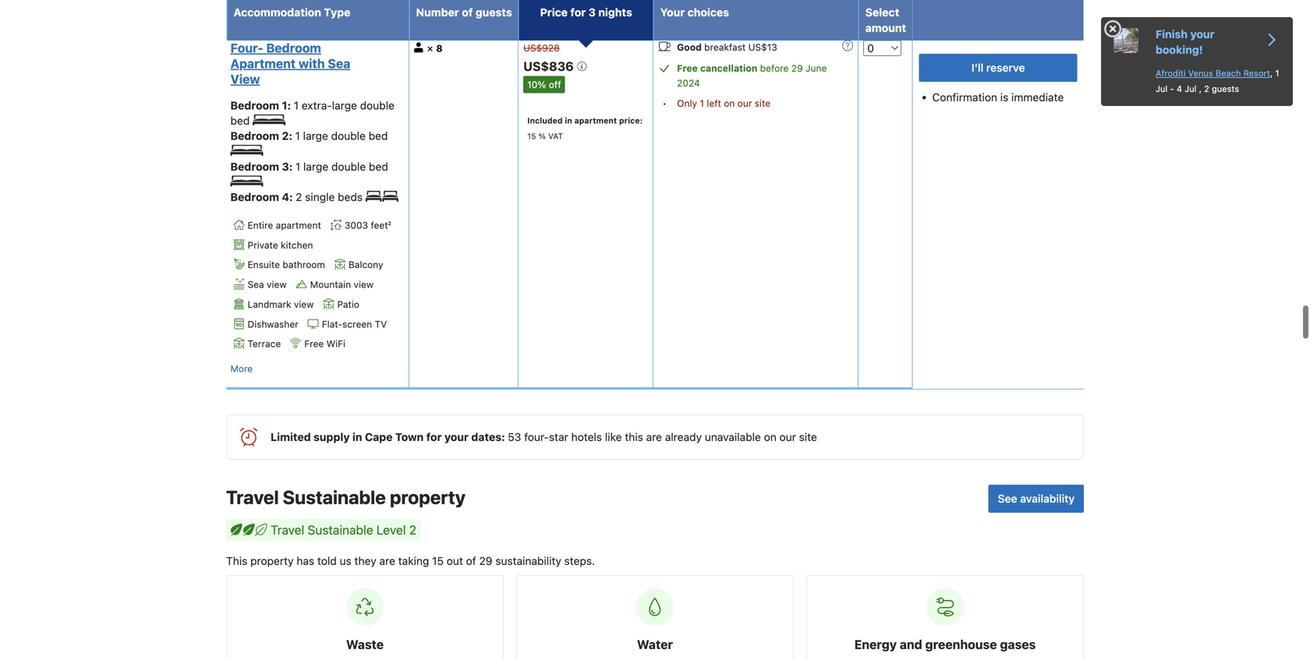 Task type: locate. For each thing, give the bounding box(es) containing it.
1 horizontal spatial jul
[[1185, 84, 1197, 94]]

gases
[[1000, 638, 1036, 653]]

travel
[[226, 487, 279, 509], [271, 523, 304, 538]]

0 horizontal spatial free
[[304, 339, 324, 350]]

view down mountain
[[294, 299, 314, 310]]

property up level
[[390, 487, 466, 509]]

0 vertical spatial for
[[571, 6, 586, 19]]

1 vertical spatial 29
[[479, 555, 493, 568]]

1 inside '1 extra-large double bed'
[[294, 99, 299, 112]]

terrace
[[248, 339, 281, 350]]

accommodation type
[[234, 6, 351, 19]]

0 vertical spatial apartment
[[574, 116, 617, 125]]

sea view
[[248, 279, 287, 290]]

free wifi
[[304, 339, 346, 350]]

1 horizontal spatial free
[[677, 63, 698, 74]]

1 horizontal spatial 2
[[409, 523, 416, 538]]

jul
[[1156, 84, 1168, 94], [1185, 84, 1197, 94]]

2 for 2 guests
[[1204, 84, 1210, 94]]

guests down beach
[[1212, 84, 1239, 94]]

1 large double bed up beds
[[295, 160, 388, 173]]

sea right with
[[328, 56, 350, 71]]

2 single beds
[[296, 191, 366, 204]]

select amount
[[866, 6, 906, 34]]

1 left extra-
[[294, 99, 299, 112]]

afroditi venus beach resort ,
[[1156, 68, 1275, 78]]

1 vertical spatial of
[[466, 555, 476, 568]]

off
[[549, 79, 561, 90]]

free left wifi
[[304, 339, 324, 350]]

bathroom
[[283, 259, 325, 270]]

supply
[[314, 431, 350, 444]]

3003 feet²
[[345, 220, 391, 231]]

i'll reserve button
[[919, 54, 1078, 82]]

0 horizontal spatial ,
[[1199, 84, 1202, 94]]

view
[[267, 279, 287, 290], [354, 279, 374, 290], [294, 299, 314, 310]]

double down '1 extra-large double bed'
[[331, 130, 366, 142]]

single
[[305, 191, 335, 204]]

1 vertical spatial sustainable
[[308, 523, 373, 538]]

occupancy image
[[414, 42, 424, 53]]

0 vertical spatial double
[[360, 99, 395, 112]]

good breakfast us$13
[[677, 42, 777, 53]]

1 vertical spatial more
[[230, 364, 253, 375]]

sea inside four- bedroom apartment with sea view
[[328, 56, 350, 71]]

1 up 2 single beds
[[295, 160, 300, 173]]

2 horizontal spatial 2
[[1204, 84, 1210, 94]]

0 vertical spatial guests
[[476, 6, 512, 19]]

1 vertical spatial 2
[[296, 191, 302, 204]]

0 horizontal spatial 2
[[296, 191, 302, 204]]

out
[[447, 555, 463, 568]]

1 large double bed for bedroom 2:
[[295, 130, 388, 142]]

0 horizontal spatial on
[[724, 98, 735, 109]]

1 horizontal spatial are
[[646, 431, 662, 444]]

1 vertical spatial are
[[379, 555, 395, 568]]

4
[[1177, 84, 1182, 94]]

1 horizontal spatial in
[[565, 116, 572, 125]]

more
[[230, 9, 253, 20], [230, 364, 253, 375]]

0 vertical spatial 15
[[527, 131, 536, 141]]

0 horizontal spatial property
[[250, 555, 294, 568]]

1 vertical spatial free
[[304, 339, 324, 350]]

your
[[1191, 28, 1215, 41], [445, 431, 469, 444]]

large
[[332, 99, 357, 112], [303, 130, 328, 142], [303, 160, 328, 173]]

1 right resort
[[1275, 68, 1279, 78]]

energy
[[855, 638, 897, 653]]

resort
[[1244, 68, 1270, 78]]

15 left %
[[527, 131, 536, 141]]

bed up feet²
[[369, 160, 388, 173]]

2 vertical spatial large
[[303, 160, 328, 173]]

10% off. you're getting a reduced rate because this property is offering a early booker deal.. element
[[523, 76, 565, 93]]

of right number
[[462, 6, 473, 19]]

2 vertical spatial bed
[[369, 160, 388, 173]]

29 left june
[[791, 63, 803, 74]]

site right unavailable
[[799, 431, 817, 444]]

1 horizontal spatial apartment
[[574, 116, 617, 125]]

bed inside '1 extra-large double bed'
[[230, 114, 250, 127]]

sustainable for level
[[308, 523, 373, 538]]

double for bedroom 2:
[[331, 130, 366, 142]]

large down four- bedroom apartment with sea view link in the left of the page
[[332, 99, 357, 112]]

vat
[[548, 131, 563, 141]]

see availability button
[[989, 485, 1084, 513]]

0 vertical spatial property
[[390, 487, 466, 509]]

more link up four-
[[230, 7, 253, 22]]

free cancellation
[[677, 63, 758, 74]]

jul right 4
[[1185, 84, 1197, 94]]

2 horizontal spatial view
[[354, 279, 374, 290]]

apartment
[[574, 116, 617, 125], [276, 220, 321, 231]]

bed for bedroom 3:
[[369, 160, 388, 173]]

0 vertical spatial more link
[[230, 7, 253, 22]]

0 vertical spatial site
[[755, 98, 771, 109]]

1 vertical spatial 15
[[432, 555, 444, 568]]

unavailable
[[705, 431, 761, 444]]

view down balcony
[[354, 279, 374, 290]]

0 vertical spatial sustainable
[[283, 487, 386, 509]]

2 left "single"
[[296, 191, 302, 204]]

0 horizontal spatial are
[[379, 555, 395, 568]]

more link down terrace
[[230, 361, 253, 377]]

bedroom 4:
[[230, 191, 296, 204]]

1 horizontal spatial sea
[[328, 56, 350, 71]]

our down the 'before 29 june 2024'
[[738, 98, 752, 109]]

in left cape
[[353, 431, 362, 444]]

0 horizontal spatial your
[[445, 431, 469, 444]]

bedroom 1:
[[230, 99, 294, 112]]

view for landmark view
[[294, 299, 314, 310]]

large up "single"
[[303, 160, 328, 173]]

10% off
[[527, 79, 561, 90]]

of right out in the bottom of the page
[[466, 555, 476, 568]]

more details on meals and payment options image
[[842, 40, 853, 51]]

and
[[900, 638, 923, 653]]

1 vertical spatial bed
[[369, 130, 388, 142]]

on right unavailable
[[764, 431, 777, 444]]

travel for travel sustainable level 2
[[271, 523, 304, 538]]

0 vertical spatial our
[[738, 98, 752, 109]]

our right unavailable
[[780, 431, 796, 444]]

0 horizontal spatial apartment
[[276, 220, 321, 231]]

bed
[[230, 114, 250, 127], [369, 130, 388, 142], [369, 160, 388, 173]]

this property has told us they are taking 15 out of 29 sustainability steps.
[[226, 555, 595, 568]]

0 vertical spatial more
[[230, 9, 253, 20]]

site
[[755, 98, 771, 109], [799, 431, 817, 444]]

0 vertical spatial bed
[[230, 114, 250, 127]]

large down '1 extra-large double bed'
[[303, 130, 328, 142]]

0 horizontal spatial view
[[267, 279, 287, 290]]

cancellation
[[700, 63, 758, 74]]

double up beds
[[331, 160, 366, 173]]

0 horizontal spatial site
[[755, 98, 771, 109]]

3
[[589, 6, 596, 19]]

your up 'booking!'
[[1191, 28, 1215, 41]]

sustainable up us
[[308, 523, 373, 538]]

1 vertical spatial guests
[[1212, 84, 1239, 94]]

29 right out in the bottom of the page
[[479, 555, 493, 568]]

0 vertical spatial large
[[332, 99, 357, 112]]

1 horizontal spatial on
[[764, 431, 777, 444]]

double
[[360, 99, 395, 112], [331, 130, 366, 142], [331, 160, 366, 173]]

double right extra-
[[360, 99, 395, 112]]

wifi
[[326, 339, 346, 350]]

0 vertical spatial ,
[[1270, 68, 1273, 78]]

of
[[462, 6, 473, 19], [466, 555, 476, 568]]

1 horizontal spatial your
[[1191, 28, 1215, 41]]

1 horizontal spatial guests
[[1212, 84, 1239, 94]]

0 vertical spatial in
[[565, 116, 572, 125]]

steps.
[[564, 555, 595, 568]]

energy and greenhouse gases
[[855, 638, 1036, 653]]

1 vertical spatial double
[[331, 130, 366, 142]]

cape
[[365, 431, 393, 444]]

, down venus
[[1199, 84, 1202, 94]]

double for bedroom 3:
[[331, 160, 366, 173]]

bed down '1 extra-large double bed'
[[369, 130, 388, 142]]

apartment left price:
[[574, 116, 617, 125]]

apartment
[[230, 56, 296, 71]]

sustainable up travel sustainable level 2
[[283, 487, 386, 509]]

0 vertical spatial sea
[[328, 56, 350, 71]]

private
[[248, 240, 278, 251]]

greenhouse
[[925, 638, 997, 653]]

select
[[866, 6, 900, 19]]

for right town
[[426, 431, 442, 444]]

ensuite
[[248, 259, 280, 270]]

in right included
[[565, 116, 572, 125]]

guests
[[476, 6, 512, 19], [1212, 84, 1239, 94]]

number of guests
[[416, 6, 512, 19]]

0 vertical spatial 1 large double bed
[[295, 130, 388, 142]]

0 vertical spatial your
[[1191, 28, 1215, 41]]

your inside finish your booking!
[[1191, 28, 1215, 41]]

your left dates:
[[445, 431, 469, 444]]

bedroom 3:
[[230, 160, 295, 173]]

1 large double bed
[[295, 130, 388, 142], [295, 160, 388, 173]]

large inside '1 extra-large double bed'
[[332, 99, 357, 112]]

2 1 large double bed from the top
[[295, 160, 388, 173]]

0 vertical spatial free
[[677, 63, 698, 74]]

travel up 'this'
[[226, 487, 279, 509]]

for left 3
[[571, 6, 586, 19]]

1 vertical spatial your
[[445, 431, 469, 444]]

is
[[1000, 91, 1009, 104]]

1 vertical spatial more link
[[230, 361, 253, 377]]

on right left
[[724, 98, 735, 109]]

free up 2024
[[677, 63, 698, 74]]

price
[[540, 6, 568, 19]]

sea down ensuite
[[248, 279, 264, 290]]

2 vertical spatial double
[[331, 160, 366, 173]]

see availability
[[998, 493, 1075, 506]]

53
[[508, 431, 521, 444]]

view up landmark view
[[267, 279, 287, 290]]

1 horizontal spatial site
[[799, 431, 817, 444]]

sustainable for property
[[283, 487, 386, 509]]

1 large double bed down '1 extra-large double bed'
[[295, 130, 388, 142]]

2 right level
[[409, 523, 416, 538]]

jul left -
[[1156, 84, 1168, 94]]

1 horizontal spatial our
[[780, 431, 796, 444]]

left
[[707, 98, 721, 109]]

more down terrace
[[230, 364, 253, 375]]

1 down '1 extra-large double bed'
[[295, 130, 300, 142]]

1 1 large double bed from the top
[[295, 130, 388, 142]]

bedroom
[[266, 41, 321, 55]]

property left has
[[250, 555, 294, 568]]

2 down venus
[[1204, 84, 1210, 94]]

landmark
[[248, 299, 291, 310]]

0 vertical spatial travel
[[226, 487, 279, 509]]

site down the 'before 29 june 2024'
[[755, 98, 771, 109]]

double inside '1 extra-large double bed'
[[360, 99, 395, 112]]

more up four-
[[230, 9, 253, 20]]

1 vertical spatial ,
[[1199, 84, 1202, 94]]

are right the they
[[379, 555, 395, 568]]

0 horizontal spatial 15
[[432, 555, 444, 568]]

apartment up kitchen on the top of page
[[276, 220, 321, 231]]

1 horizontal spatial view
[[294, 299, 314, 310]]

flat-screen tv
[[322, 319, 387, 330]]

1 vertical spatial travel
[[271, 523, 304, 538]]

0 vertical spatial 29
[[791, 63, 803, 74]]

0 vertical spatial 2
[[1204, 84, 1210, 94]]

travel for travel sustainable property
[[226, 487, 279, 509]]

in
[[565, 116, 572, 125], [353, 431, 362, 444]]

good
[[677, 42, 702, 53]]

view for sea view
[[267, 279, 287, 290]]

29 inside the 'before 29 june 2024'
[[791, 63, 803, 74]]

1 vertical spatial property
[[250, 555, 294, 568]]

1 vertical spatial large
[[303, 130, 328, 142]]

free for free wifi
[[304, 339, 324, 350]]

1 horizontal spatial 29
[[791, 63, 803, 74]]

0 horizontal spatial jul
[[1156, 84, 1168, 94]]

bed down bedroom 1:
[[230, 114, 250, 127]]

1 vertical spatial sea
[[248, 279, 264, 290]]

booking!
[[1156, 43, 1203, 56]]

are
[[646, 431, 662, 444], [379, 555, 395, 568]]

travel up has
[[271, 523, 304, 538]]

15
[[527, 131, 536, 141], [432, 555, 444, 568]]

like
[[605, 431, 622, 444]]

0 horizontal spatial for
[[426, 431, 442, 444]]

0 horizontal spatial in
[[353, 431, 362, 444]]

15 left out in the bottom of the page
[[432, 555, 444, 568]]

four- bedroom apartment with sea view link
[[230, 40, 400, 87]]

0 vertical spatial are
[[646, 431, 662, 444]]

1 horizontal spatial 15
[[527, 131, 536, 141]]

sustainable
[[283, 487, 386, 509], [308, 523, 373, 538]]

3003
[[345, 220, 368, 231]]

1 vertical spatial 1 large double bed
[[295, 160, 388, 173]]

, right beach
[[1270, 68, 1273, 78]]

1 vertical spatial our
[[780, 431, 796, 444]]

screen
[[342, 319, 372, 330]]

patio
[[337, 299, 359, 310]]

in inside included in apartment price: 15 % vat
[[565, 116, 572, 125]]

are right this
[[646, 431, 662, 444]]

choices
[[688, 6, 729, 19]]

guests right number
[[476, 6, 512, 19]]

1 vertical spatial in
[[353, 431, 362, 444]]



Task type: vqa. For each thing, say whether or not it's contained in the screenshot.
topmost Free
yes



Task type: describe. For each thing, give the bounding box(es) containing it.
1 horizontal spatial for
[[571, 6, 586, 19]]

0 horizontal spatial our
[[738, 98, 752, 109]]

tv
[[375, 319, 387, 330]]

amount
[[866, 21, 906, 34]]

mountain view
[[310, 279, 374, 290]]

confirmation
[[932, 91, 998, 104]]

1 vertical spatial on
[[764, 431, 777, 444]]

×
[[427, 42, 433, 54]]

limited
[[271, 431, 311, 444]]

before 29 june 2024
[[677, 63, 827, 88]]

1 extra-large double bed
[[230, 99, 395, 127]]

0 horizontal spatial sea
[[248, 279, 264, 290]]

1 inside 1 jul - 4 jul  ,
[[1275, 68, 1279, 78]]

•
[[662, 98, 667, 109]]

water
[[637, 638, 673, 653]]

1 more link from the top
[[230, 7, 253, 22]]

level
[[377, 523, 406, 538]]

1 horizontal spatial property
[[390, 487, 466, 509]]

beach
[[1216, 68, 1241, 78]]

1 vertical spatial apartment
[[276, 220, 321, 231]]

us$836
[[523, 59, 577, 74]]

extra-
[[302, 99, 332, 112]]

1 jul - 4 jul  ,
[[1156, 68, 1279, 94]]

travel sustainable property
[[226, 487, 466, 509]]

entire
[[248, 220, 273, 231]]

afroditi venus beach resort image
[[1114, 28, 1139, 53]]

-
[[1170, 84, 1174, 94]]

%
[[538, 131, 546, 141]]

four- bedroom apartment with sea view
[[230, 41, 350, 87]]

10%
[[527, 79, 546, 90]]

1 horizontal spatial ,
[[1270, 68, 1273, 78]]

beds
[[338, 191, 363, 204]]

dishwasher
[[248, 319, 299, 330]]

2024
[[677, 78, 700, 88]]

with
[[299, 56, 325, 71]]

us$13
[[748, 42, 777, 53]]

0 vertical spatial on
[[724, 98, 735, 109]]

1 for bedroom 1:
[[294, 99, 299, 112]]

0 vertical spatial of
[[462, 6, 473, 19]]

1 for bedroom 2:
[[295, 130, 300, 142]]

type
[[324, 6, 351, 19]]

2 more link from the top
[[230, 361, 253, 377]]

2 more from the top
[[230, 364, 253, 375]]

1 for bedroom 3:
[[295, 160, 300, 173]]

bedroom 2:
[[230, 130, 295, 142]]

entire apartment
[[248, 220, 321, 231]]

large for bedroom 3:
[[303, 160, 328, 173]]

2 guests
[[1204, 84, 1239, 94]]

ensuite bathroom
[[248, 259, 325, 270]]

they
[[354, 555, 376, 568]]

free for free cancellation
[[677, 63, 698, 74]]

town
[[395, 431, 424, 444]]

large for bedroom 2:
[[303, 130, 328, 142]]

before
[[760, 63, 789, 74]]

availability
[[1020, 493, 1075, 506]]

confirmation is immediate
[[932, 91, 1064, 104]]

travel sustainable level 2
[[271, 523, 416, 538]]

feet²
[[371, 220, 391, 231]]

price:
[[619, 116, 643, 125]]

only 1 left on our site
[[677, 98, 771, 109]]

15 inside included in apartment price: 15 % vat
[[527, 131, 536, 141]]

private kitchen
[[248, 240, 313, 251]]

number
[[416, 6, 459, 19]]

view for mountain view
[[354, 279, 374, 290]]

price for 3 nights
[[540, 6, 632, 19]]

kitchen
[[281, 240, 313, 251]]

1 vertical spatial for
[[426, 431, 442, 444]]

1 jul from the left
[[1156, 84, 1168, 94]]

your
[[660, 6, 685, 19]]

2 for 2 single beds
[[296, 191, 302, 204]]

view
[[230, 72, 260, 87]]

four-
[[524, 431, 549, 444]]

apartment inside included in apartment price: 15 % vat
[[574, 116, 617, 125]]

see
[[998, 493, 1018, 506]]

dates:
[[471, 431, 505, 444]]

us$928
[[523, 42, 560, 53]]

this
[[625, 431, 643, 444]]

immediate
[[1012, 91, 1064, 104]]

hotels
[[571, 431, 602, 444]]

nights
[[599, 6, 632, 19]]

told
[[317, 555, 337, 568]]

only
[[677, 98, 697, 109]]

1 vertical spatial site
[[799, 431, 817, 444]]

bed for bedroom 2:
[[369, 130, 388, 142]]

balcony
[[349, 259, 383, 270]]

finish
[[1156, 28, 1188, 41]]

2 vertical spatial 2
[[409, 523, 416, 538]]

sustainability
[[495, 555, 561, 568]]

afroditi
[[1156, 68, 1186, 78]]

1 left left
[[700, 98, 704, 109]]

2 jul from the left
[[1185, 84, 1197, 94]]

breakfast
[[704, 42, 746, 53]]

1 more from the top
[[230, 9, 253, 20]]

star
[[549, 431, 568, 444]]

, inside 1 jul - 4 jul  ,
[[1199, 84, 1202, 94]]

taking
[[398, 555, 429, 568]]

finish your booking!
[[1156, 28, 1215, 56]]

mountain
[[310, 279, 351, 290]]

june
[[806, 63, 827, 74]]

8
[[436, 43, 443, 54]]

× 8
[[427, 42, 443, 54]]

waste
[[346, 638, 384, 653]]

this
[[226, 555, 247, 568]]

0 horizontal spatial guests
[[476, 6, 512, 19]]

1 large double bed for bedroom 3:
[[295, 160, 388, 173]]

0 horizontal spatial 29
[[479, 555, 493, 568]]

has
[[297, 555, 314, 568]]



